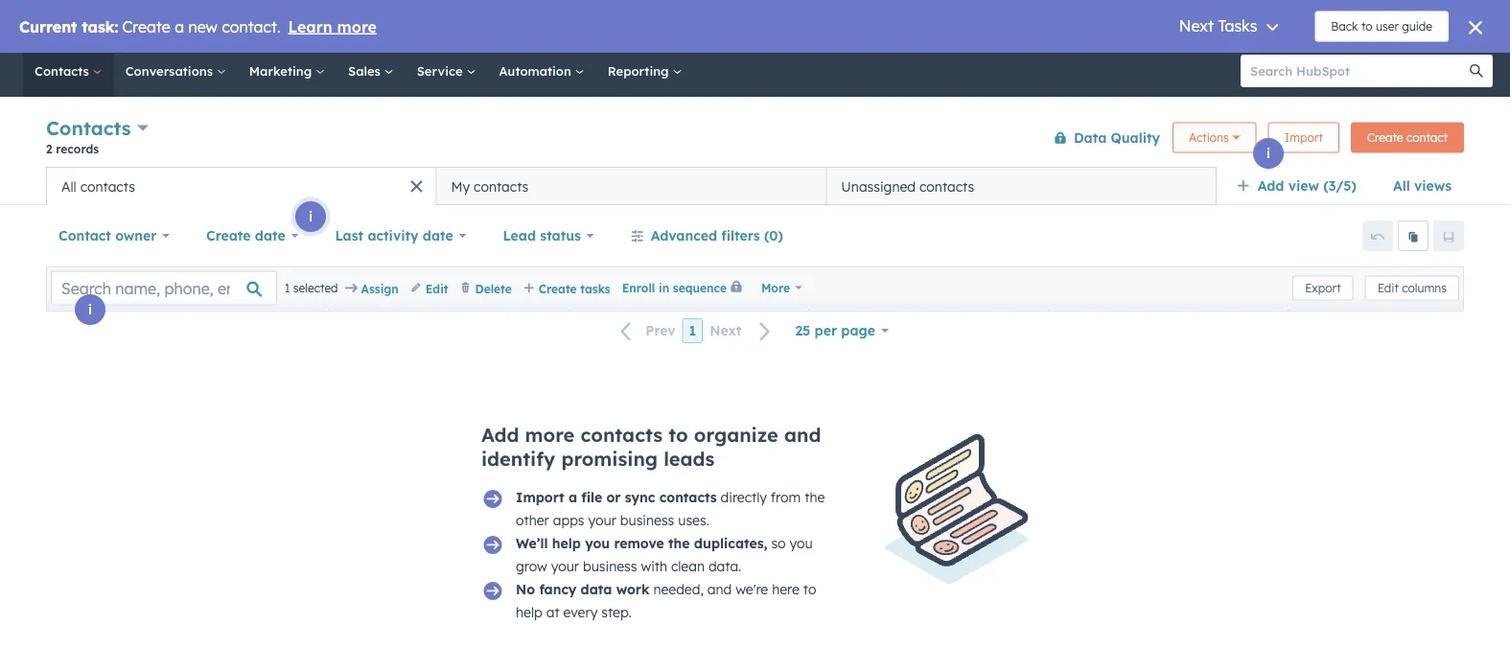 Task type: describe. For each thing, give the bounding box(es) containing it.
other
[[516, 513, 550, 530]]

to inside add more contacts to organize and identify promising leads
[[669, 424, 688, 447]]

columns
[[1403, 282, 1448, 296]]

hubspot image
[[35, 19, 58, 42]]

1 horizontal spatial i button
[[295, 202, 326, 233]]

needed, and we're here to help at every step.
[[516, 582, 817, 622]]

edit for edit columns
[[1378, 282, 1399, 296]]

create date button
[[194, 217, 311, 256]]

i for rightmost i button
[[1267, 145, 1271, 162]]

2 date from the left
[[423, 228, 453, 245]]

add view (3/5) button
[[1225, 167, 1381, 206]]

settings link
[[1301, 20, 1325, 40]]

selected
[[293, 281, 338, 296]]

upgrade
[[1129, 24, 1181, 39]]

help inside needed, and we're here to help at every step.
[[516, 605, 543, 622]]

calling icon image
[[1192, 22, 1209, 40]]

contacts inside popup button
[[46, 117, 131, 141]]

export
[[1306, 282, 1342, 296]]

all views link
[[1381, 167, 1465, 206]]

unassigned
[[842, 178, 916, 195]]

at
[[546, 605, 560, 622]]

next
[[710, 323, 742, 340]]

create contact button
[[1352, 123, 1465, 153]]

0 vertical spatial help
[[552, 536, 581, 553]]

create for create tasks
[[539, 282, 577, 296]]

service link
[[405, 46, 488, 97]]

lead status
[[503, 228, 581, 245]]

assign
[[361, 282, 399, 296]]

work
[[616, 582, 650, 599]]

a
[[569, 490, 577, 506]]

0 vertical spatial contacts
[[35, 63, 93, 79]]

contacts banner
[[46, 113, 1465, 167]]

2 records
[[46, 142, 99, 156]]

2
[[46, 142, 52, 156]]

1 button
[[683, 319, 703, 344]]

directly
[[721, 490, 767, 506]]

1 selected
[[285, 281, 338, 296]]

help image
[[1273, 24, 1290, 41]]

marketplaces image
[[1232, 24, 1250, 41]]

no fancy data work
[[516, 582, 650, 599]]

we'll
[[516, 536, 548, 553]]

upgrade link
[[1108, 17, 1181, 43]]

advanced filters (0) button
[[618, 217, 796, 256]]

automation
[[499, 63, 575, 79]]

and inside add more contacts to organize and identify promising leads
[[785, 424, 822, 447]]

the inside 'directly from the other apps your business uses.'
[[805, 490, 825, 506]]

contacts for all contacts
[[80, 178, 135, 195]]

all for all views
[[1394, 178, 1411, 195]]

1 you from the left
[[585, 536, 610, 553]]

last
[[335, 228, 364, 245]]

your inside 'directly from the other apps your business uses.'
[[588, 513, 617, 530]]

hubspot link
[[23, 19, 72, 42]]

marketplaces button
[[1221, 15, 1261, 46]]

assign button
[[346, 280, 399, 298]]

help button
[[1265, 15, 1298, 46]]

duplicates,
[[694, 536, 768, 553]]

reporting link
[[596, 46, 694, 97]]

records
[[56, 142, 99, 156]]

(3/5)
[[1324, 178, 1357, 195]]

uses.
[[678, 513, 710, 530]]

add for add more contacts to organize and identify promising leads
[[482, 424, 519, 447]]

pagination navigation
[[609, 319, 783, 344]]

(0)
[[765, 228, 784, 245]]

i for middle i button
[[309, 209, 313, 225]]

so you grow your business with clean data.
[[516, 536, 813, 576]]

1 for 1
[[689, 323, 697, 340]]

directly from the other apps your business uses.
[[516, 490, 825, 530]]

my contacts button
[[436, 167, 827, 206]]

conversations
[[125, 63, 217, 79]]

contacts inside add more contacts to organize and identify promising leads
[[581, 424, 663, 447]]

advanced
[[651, 228, 718, 245]]

i for the leftmost i button
[[88, 302, 92, 318]]

activity
[[368, 228, 419, 245]]

contacts button
[[46, 115, 149, 142]]

notifications button
[[1329, 15, 1362, 46]]

0 horizontal spatial the
[[669, 536, 690, 553]]

more
[[762, 281, 790, 296]]

promising
[[562, 447, 658, 471]]

we're
[[736, 582, 769, 599]]

import button
[[1269, 123, 1340, 153]]

no
[[516, 582, 535, 599]]

in
[[659, 282, 670, 296]]

search button
[[1461, 55, 1494, 88]]

enroll in sequence
[[622, 282, 727, 296]]

identify
[[482, 447, 556, 471]]

lead
[[503, 228, 536, 245]]

edit for edit
[[426, 282, 448, 296]]

all contacts button
[[46, 167, 436, 206]]

add for add view (3/5)
[[1258, 178, 1285, 195]]

organize
[[694, 424, 779, 447]]

or
[[607, 490, 621, 506]]

actions
[[1190, 131, 1230, 145]]

advanced filters (0)
[[651, 228, 784, 245]]

create for create contact
[[1368, 131, 1404, 145]]

all views
[[1394, 178, 1452, 195]]



Task type: vqa. For each thing, say whether or not it's contained in the screenshot.
business in The 'So You Grow Your Business With Clean Data.'
yes



Task type: locate. For each thing, give the bounding box(es) containing it.
unassigned contacts button
[[827, 167, 1217, 206]]

here
[[772, 582, 800, 599]]

you
[[585, 536, 610, 553], [790, 536, 813, 553]]

tasks
[[581, 282, 611, 296]]

prev button
[[609, 319, 683, 344]]

help
[[552, 536, 581, 553], [516, 605, 543, 622]]

1 horizontal spatial create
[[539, 282, 577, 296]]

i button left last
[[295, 202, 326, 233]]

1 vertical spatial help
[[516, 605, 543, 622]]

data
[[1074, 130, 1107, 146]]

i button
[[1254, 139, 1284, 169], [295, 202, 326, 233], [75, 295, 106, 326]]

2 vertical spatial i button
[[75, 295, 106, 326]]

contacts down hubspot link
[[35, 63, 93, 79]]

2 horizontal spatial create
[[1368, 131, 1404, 145]]

create down all contacts button
[[206, 228, 251, 245]]

0 horizontal spatial edit
[[426, 282, 448, 296]]

1 vertical spatial and
[[708, 582, 732, 599]]

delete
[[475, 282, 512, 296]]

i button up add view (3/5)
[[1254, 139, 1284, 169]]

date right the 'activity'
[[423, 228, 453, 245]]

0 horizontal spatial 1
[[285, 281, 290, 296]]

1 horizontal spatial to
[[804, 582, 817, 599]]

contacts for unassigned contacts
[[920, 178, 975, 195]]

all for all contacts
[[61, 178, 76, 195]]

business inside so you grow your business with clean data.
[[583, 559, 637, 576]]

date
[[255, 228, 286, 245], [423, 228, 453, 245]]

needed,
[[654, 582, 704, 599]]

automation link
[[488, 46, 596, 97]]

0 vertical spatial the
[[805, 490, 825, 506]]

1 vertical spatial import
[[516, 490, 565, 506]]

add more contacts to organize and identify promising leads
[[482, 424, 822, 471]]

0 vertical spatial import
[[1285, 131, 1324, 145]]

self
[[1398, 22, 1420, 38]]

my contacts
[[451, 178, 529, 195]]

data quality
[[1074, 130, 1161, 146]]

sales link
[[337, 46, 405, 97]]

owner
[[115, 228, 157, 245]]

i up 1 selected
[[309, 209, 313, 225]]

1 vertical spatial create
[[206, 228, 251, 245]]

1 horizontal spatial edit
[[1378, 282, 1399, 296]]

contact
[[1407, 131, 1448, 145]]

help down 'apps' at the left of the page
[[552, 536, 581, 553]]

Search HubSpot search field
[[1241, 55, 1476, 88]]

1 for 1 selected
[[285, 281, 290, 296]]

2 horizontal spatial i button
[[1254, 139, 1284, 169]]

to inside needed, and we're here to help at every step.
[[804, 582, 817, 599]]

create inside 'button'
[[1368, 131, 1404, 145]]

2 vertical spatial create
[[539, 282, 577, 296]]

menu containing self made
[[1106, 15, 1488, 46]]

enroll
[[622, 282, 655, 296]]

1 vertical spatial 1
[[689, 323, 697, 340]]

and up from
[[785, 424, 822, 447]]

0 horizontal spatial your
[[551, 559, 579, 576]]

create inside popup button
[[206, 228, 251, 245]]

settings image
[[1305, 23, 1322, 40]]

0 vertical spatial to
[[669, 424, 688, 447]]

and
[[785, 424, 822, 447], [708, 582, 732, 599]]

views
[[1415, 178, 1452, 195]]

import inside button
[[1285, 131, 1324, 145]]

create
[[1368, 131, 1404, 145], [206, 228, 251, 245], [539, 282, 577, 296]]

i
[[1267, 145, 1271, 162], [309, 209, 313, 225], [88, 302, 92, 318]]

import for import
[[1285, 131, 1324, 145]]

business up we'll help you remove the duplicates,
[[620, 513, 675, 530]]

1 horizontal spatial date
[[423, 228, 453, 245]]

edit columns
[[1378, 282, 1448, 296]]

1 horizontal spatial help
[[552, 536, 581, 553]]

quality
[[1111, 130, 1161, 146]]

i down contact
[[88, 302, 92, 318]]

create left tasks
[[539, 282, 577, 296]]

sequence
[[673, 282, 727, 296]]

create tasks button
[[524, 280, 611, 298]]

contacts up records
[[46, 117, 131, 141]]

delete button
[[460, 280, 512, 298]]

create for create date
[[206, 228, 251, 245]]

1 left 'selected'
[[285, 281, 290, 296]]

contacts for my contacts
[[474, 178, 529, 195]]

all down 2 records
[[61, 178, 76, 195]]

marketing
[[249, 63, 316, 79]]

25 per page
[[796, 323, 876, 340]]

2 vertical spatial i
[[88, 302, 92, 318]]

contacts down records
[[80, 178, 135, 195]]

more button
[[762, 278, 802, 299]]

your inside so you grow your business with clean data.
[[551, 559, 579, 576]]

contacts up uses.
[[660, 490, 717, 506]]

menu
[[1106, 15, 1488, 46]]

the right from
[[805, 490, 825, 506]]

0 horizontal spatial create
[[206, 228, 251, 245]]

0 vertical spatial your
[[588, 513, 617, 530]]

search image
[[1471, 65, 1484, 78]]

column header
[[1049, 310, 1290, 353]]

create inside "button"
[[539, 282, 577, 296]]

your up fancy on the bottom left
[[551, 559, 579, 576]]

1 vertical spatial add
[[482, 424, 519, 447]]

made
[[1424, 22, 1457, 38]]

1 vertical spatial contacts
[[46, 117, 131, 141]]

data.
[[709, 559, 742, 576]]

add inside add more contacts to organize and identify promising leads
[[482, 424, 519, 447]]

all left 'views'
[[1394, 178, 1411, 195]]

0 horizontal spatial and
[[708, 582, 732, 599]]

and down "data."
[[708, 582, 732, 599]]

business up the data
[[583, 559, 637, 576]]

0 horizontal spatial all
[[61, 178, 76, 195]]

0 horizontal spatial date
[[255, 228, 286, 245]]

from
[[771, 490, 801, 506]]

25 per page button
[[783, 312, 901, 351]]

apps
[[553, 513, 585, 530]]

you inside so you grow your business with clean data.
[[790, 536, 813, 553]]

1 right prev
[[689, 323, 697, 340]]

you left remove
[[585, 536, 610, 553]]

0 horizontal spatial import
[[516, 490, 565, 506]]

leads
[[664, 447, 715, 471]]

all inside button
[[61, 178, 76, 195]]

0 horizontal spatial i
[[88, 302, 92, 318]]

my
[[451, 178, 470, 195]]

1 horizontal spatial you
[[790, 536, 813, 553]]

last activity date
[[335, 228, 453, 245]]

0 vertical spatial i
[[1267, 145, 1271, 162]]

filters
[[722, 228, 760, 245]]

0 vertical spatial i button
[[1254, 139, 1284, 169]]

0 vertical spatial 1
[[285, 281, 290, 296]]

to right here
[[804, 582, 817, 599]]

remove
[[614, 536, 665, 553]]

calling icon button
[[1184, 18, 1217, 43]]

business inside 'directly from the other apps your business uses.'
[[620, 513, 675, 530]]

we'll help you remove the duplicates,
[[516, 536, 768, 553]]

per
[[815, 323, 837, 340]]

more
[[525, 424, 575, 447]]

1 edit from the left
[[1378, 282, 1399, 296]]

1 horizontal spatial import
[[1285, 131, 1324, 145]]

import up other
[[516, 490, 565, 506]]

so
[[772, 536, 786, 553]]

1 vertical spatial i button
[[295, 202, 326, 233]]

and inside needed, and we're here to help at every step.
[[708, 582, 732, 599]]

0 vertical spatial and
[[785, 424, 822, 447]]

lead status button
[[491, 217, 607, 256]]

conversations link
[[114, 46, 238, 97]]

2 edit from the left
[[426, 282, 448, 296]]

Search name, phone, email addresses, or company search field
[[51, 271, 277, 306]]

0 horizontal spatial add
[[482, 424, 519, 447]]

add left more
[[482, 424, 519, 447]]

edit columns button
[[1366, 276, 1460, 301]]

1 horizontal spatial the
[[805, 490, 825, 506]]

1 vertical spatial your
[[551, 559, 579, 576]]

0 horizontal spatial you
[[585, 536, 610, 553]]

25
[[796, 323, 811, 340]]

service
[[417, 63, 467, 79]]

add left 'view'
[[1258, 178, 1285, 195]]

help down no
[[516, 605, 543, 622]]

2 you from the left
[[790, 536, 813, 553]]

0 horizontal spatial i button
[[75, 295, 106, 326]]

1 horizontal spatial 1
[[689, 323, 697, 340]]

contacts up the import a file or sync contacts
[[581, 424, 663, 447]]

add inside add view (3/5) popup button
[[1258, 178, 1285, 195]]

create left contact
[[1368, 131, 1404, 145]]

notifications image
[[1337, 24, 1354, 41]]

create tasks
[[539, 282, 611, 296]]

1 date from the left
[[255, 228, 286, 245]]

data
[[581, 582, 612, 599]]

you right the so
[[790, 536, 813, 553]]

prev
[[646, 323, 676, 340]]

import for import a file or sync contacts
[[516, 490, 565, 506]]

2 horizontal spatial i
[[1267, 145, 1271, 162]]

1 vertical spatial the
[[669, 536, 690, 553]]

create date
[[206, 228, 286, 245]]

add view (3/5)
[[1258, 178, 1357, 195]]

import up 'view'
[[1285, 131, 1324, 145]]

edit button
[[410, 280, 448, 298]]

to left organize on the bottom of page
[[669, 424, 688, 447]]

ruby anderson image
[[1377, 22, 1395, 39]]

i up add view (3/5) popup button in the top of the page
[[1267, 145, 1271, 162]]

1 inside button
[[689, 323, 697, 340]]

page
[[842, 323, 876, 340]]

contacts link
[[23, 46, 114, 97]]

edit left columns
[[1378, 282, 1399, 296]]

view
[[1289, 178, 1320, 195]]

1 horizontal spatial your
[[588, 513, 617, 530]]

1 vertical spatial i
[[309, 209, 313, 225]]

actions button
[[1173, 123, 1257, 153]]

clean
[[671, 559, 705, 576]]

the up clean
[[669, 536, 690, 553]]

to
[[669, 424, 688, 447], [804, 582, 817, 599]]

contacts right my
[[474, 178, 529, 195]]

0 vertical spatial business
[[620, 513, 675, 530]]

status
[[540, 228, 581, 245]]

1 vertical spatial to
[[804, 582, 817, 599]]

edit left delete 'button'
[[426, 282, 448, 296]]

with
[[641, 559, 668, 576]]

1 horizontal spatial add
[[1258, 178, 1285, 195]]

1 horizontal spatial i
[[309, 209, 313, 225]]

contacts inside button
[[920, 178, 975, 195]]

0 vertical spatial create
[[1368, 131, 1404, 145]]

contacts right unassigned
[[920, 178, 975, 195]]

0 vertical spatial add
[[1258, 178, 1285, 195]]

1 vertical spatial business
[[583, 559, 637, 576]]

your down file
[[588, 513, 617, 530]]

date down all contacts button
[[255, 228, 286, 245]]

self made
[[1398, 22, 1457, 38]]

0 horizontal spatial help
[[516, 605, 543, 622]]

0 horizontal spatial to
[[669, 424, 688, 447]]

1 horizontal spatial and
[[785, 424, 822, 447]]

contact
[[59, 228, 111, 245]]

data quality button
[[1042, 119, 1162, 157]]

i button down contact
[[75, 295, 106, 326]]

1 horizontal spatial all
[[1394, 178, 1411, 195]]



